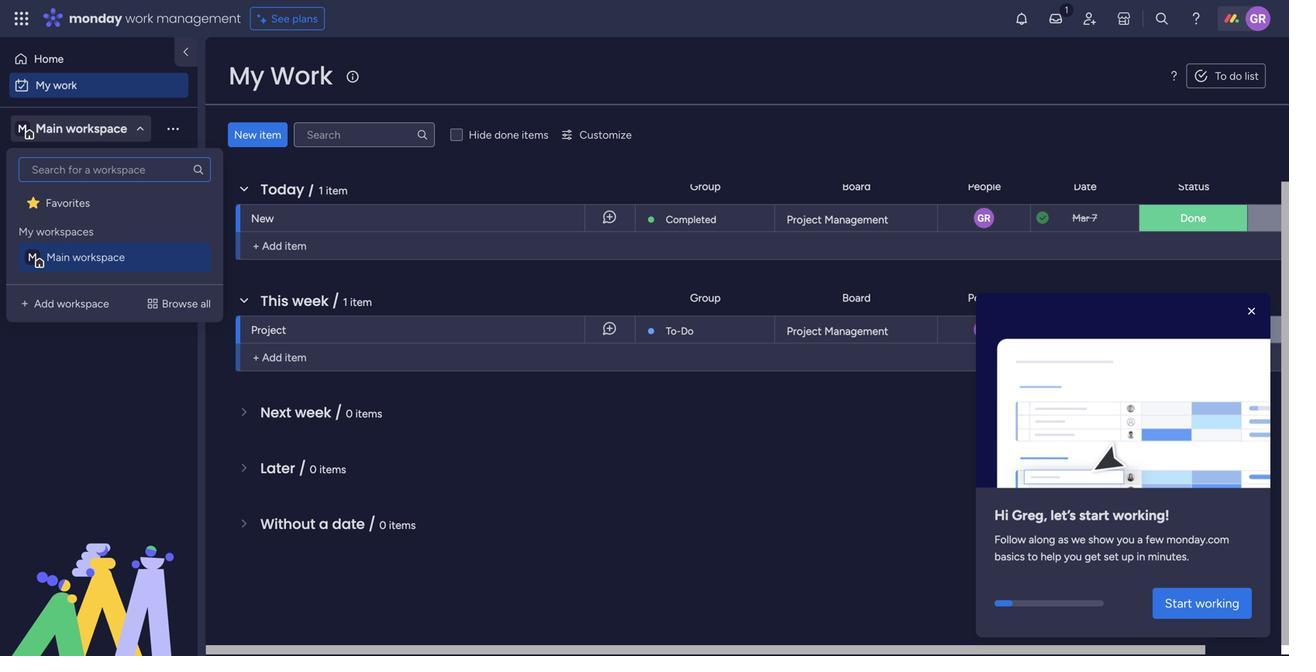 Task type: describe. For each thing, give the bounding box(es) containing it.
as
[[1059, 533, 1069, 547]]

to-do
[[666, 325, 694, 338]]

1 + add item from the top
[[253, 240, 307, 253]]

home option
[[9, 47, 165, 71]]

monday.com
[[1167, 533, 1230, 547]]

1 image
[[1060, 1, 1074, 18]]

started
[[1187, 323, 1223, 337]]

add workspace
[[34, 297, 109, 311]]

hi
[[995, 507, 1009, 524]]

m for workspace 'image' associated with workspace selection element
[[18, 122, 27, 135]]

this week / 1 item
[[261, 292, 372, 311]]

monday work management
[[69, 10, 241, 27]]

help
[[1224, 617, 1252, 633]]

2 vertical spatial add
[[262, 351, 282, 365]]

past
[[261, 124, 291, 144]]

search image
[[192, 164, 205, 176]]

0 vertical spatial lottie animation element
[[976, 293, 1271, 494]]

workspace selection element
[[15, 119, 130, 140]]

date for /
[[1074, 292, 1097, 305]]

without
[[261, 515, 316, 535]]

main for workspace selection element
[[36, 121, 63, 136]]

board for /
[[843, 292, 871, 305]]

hide
[[469, 128, 492, 142]]

my workspaces
[[19, 225, 94, 238]]

0 inside later / 0 items
[[310, 463, 317, 477]]

hi greg, let's start working!
[[995, 507, 1170, 524]]

service icon image for add workspace
[[19, 298, 31, 310]]

start working button
[[1153, 589, 1253, 620]]

help
[[1041, 550, 1062, 564]]

mar for new
[[1073, 212, 1090, 225]]

mar 7
[[1073, 212, 1098, 225]]

date for 1
[[1074, 180, 1097, 193]]

1 inside today / 1 item
[[319, 184, 323, 197]]

0 horizontal spatial a
[[319, 515, 329, 535]]

project management inside list box
[[36, 191, 138, 204]]

my for my workspaces
[[19, 225, 34, 238]]

new item button
[[228, 123, 288, 147]]

show
[[1089, 533, 1115, 547]]

m for workspace 'image' within "tree grid"
[[28, 251, 37, 264]]

hide done items
[[469, 128, 549, 142]]

home
[[34, 52, 64, 66]]

start working
[[1166, 597, 1240, 612]]

follow
[[995, 533, 1027, 547]]

8
[[1092, 324, 1098, 336]]

1 project management link from the top
[[785, 205, 928, 232]]

not started
[[1165, 323, 1223, 337]]

item inside this week / 1 item
[[350, 296, 372, 309]]

0 vertical spatial lottie animation image
[[976, 299, 1271, 494]]

work
[[270, 59, 333, 93]]

all
[[201, 297, 211, 311]]

tree grid inside list box
[[19, 188, 211, 272]]

project inside list box
[[36, 191, 71, 204]]

Search for content search field
[[19, 157, 211, 182]]

to do list
[[1216, 69, 1260, 83]]

workspace options image
[[165, 121, 181, 136]]

today / 1 item
[[261, 180, 348, 200]]

/ right today
[[308, 180, 315, 200]]

main workspace element
[[19, 243, 211, 272]]

0 inside the without a date / 0 items
[[380, 519, 386, 532]]

later
[[261, 459, 295, 479]]

1 vertical spatial lottie animation element
[[0, 500, 198, 657]]

working!
[[1113, 507, 1170, 524]]

follow along as we show you a few monday.com basics to help you get set up in minutes.
[[995, 533, 1230, 564]]

/ right date
[[369, 515, 376, 535]]

public board image
[[16, 190, 31, 205]]

0 inside next week / 0 items
[[346, 408, 353, 421]]

my work
[[229, 59, 333, 93]]

workspace image for main workspace element
[[25, 250, 40, 265]]

browse
[[162, 297, 198, 311]]

home link
[[9, 47, 165, 71]]

do
[[1230, 69, 1243, 83]]

menu image
[[1169, 70, 1181, 82]]

group for 1
[[690, 180, 721, 193]]

my for my work
[[229, 59, 264, 93]]

to do list button
[[1187, 64, 1266, 88]]

next week / 0 items
[[261, 403, 382, 423]]

close image
[[1245, 304, 1260, 320]]

status for 1
[[1179, 180, 1210, 193]]

see plans
[[271, 12, 318, 25]]

this
[[261, 292, 289, 311]]

project management for 2nd project management link from the bottom
[[787, 213, 889, 226]]

project management for second project management link from the top of the page
[[787, 325, 889, 338]]

in
[[1137, 550, 1146, 564]]

0 vertical spatial add
[[262, 240, 282, 253]]

7
[[1092, 212, 1098, 225]]

later / 0 items
[[261, 459, 346, 479]]

greg robinson image
[[973, 207, 996, 230]]

select product image
[[14, 11, 29, 26]]

customize button
[[555, 123, 638, 147]]

search image
[[416, 129, 429, 141]]

we
[[1072, 533, 1086, 547]]

list
[[1245, 69, 1260, 83]]

group for /
[[690, 292, 721, 305]]

service icon image for browse all
[[146, 298, 159, 310]]

monday marketplace image
[[1117, 11, 1132, 26]]

browse all
[[162, 297, 211, 311]]

dates
[[295, 124, 335, 144]]

not
[[1165, 323, 1184, 337]]

2 project management link from the top
[[785, 317, 928, 343]]



Task type: locate. For each thing, give the bounding box(es) containing it.
workspace for main workspace element
[[72, 251, 125, 264]]

2 horizontal spatial 0
[[380, 519, 386, 532]]

mar 8
[[1073, 324, 1098, 336]]

people for 1
[[968, 180, 1002, 193]]

1 vertical spatial main
[[47, 251, 70, 264]]

0 right later on the left bottom of page
[[310, 463, 317, 477]]

work down home
[[53, 79, 77, 92]]

main inside "tree grid"
[[47, 251, 70, 264]]

plans
[[292, 12, 318, 25]]

project
[[36, 191, 71, 204], [787, 213, 822, 226], [251, 324, 286, 337], [787, 325, 822, 338]]

you down the we
[[1065, 550, 1083, 564]]

my workspaces row
[[19, 218, 94, 240]]

1 horizontal spatial work
[[125, 10, 153, 27]]

workspace down main workspace element
[[57, 297, 109, 311]]

1 vertical spatial m
[[28, 251, 37, 264]]

/ right this
[[332, 292, 340, 311]]

see
[[271, 12, 290, 25]]

service icon image inside 'add workspace' button
[[19, 298, 31, 310]]

m inside main workspace element
[[28, 251, 37, 264]]

1 group from the top
[[690, 180, 721, 193]]

help button
[[1211, 613, 1265, 638]]

service icon image left add workspace
[[19, 298, 31, 310]]

management inside list box
[[74, 191, 138, 204]]

items inside next week / 0 items
[[356, 408, 382, 421]]

1 vertical spatial people
[[968, 292, 1002, 305]]

0 vertical spatial +
[[253, 240, 260, 253]]

options image
[[215, 199, 227, 237], [215, 310, 227, 349]]

work right monday
[[125, 10, 153, 27]]

2 vertical spatial 0
[[380, 519, 386, 532]]

workspace image
[[15, 120, 30, 137], [25, 250, 40, 265]]

1 vertical spatial project management link
[[785, 317, 928, 343]]

m inside workspace selection element
[[18, 122, 27, 135]]

workspaces
[[36, 225, 94, 238]]

/ right next
[[335, 403, 342, 423]]

main workspace up search in workspace field
[[36, 121, 127, 136]]

1 vertical spatial workspace
[[72, 251, 125, 264]]

service icon image
[[19, 298, 31, 310], [146, 298, 159, 310]]

items inside the without a date / 0 items
[[389, 519, 416, 532]]

1 date from the top
[[1074, 180, 1097, 193]]

you
[[1117, 533, 1135, 547], [1065, 550, 1083, 564]]

main workspace inside workspace selection element
[[36, 121, 127, 136]]

+ add item up next
[[253, 351, 307, 365]]

0 horizontal spatial service icon image
[[19, 298, 31, 310]]

few
[[1146, 533, 1164, 547]]

2 + from the top
[[253, 351, 260, 365]]

group
[[690, 180, 721, 193], [690, 292, 721, 305]]

week for next
[[295, 403, 332, 423]]

0 horizontal spatial you
[[1065, 550, 1083, 564]]

main workspace for workspace 'image' within "tree grid"
[[47, 251, 125, 264]]

1 vertical spatial work
[[53, 79, 77, 92]]

main workspace for workspace 'image' associated with workspace selection element
[[36, 121, 127, 136]]

main workspace down workspaces
[[47, 251, 125, 264]]

0 vertical spatial group
[[690, 180, 721, 193]]

you up up
[[1117, 533, 1135, 547]]

0 vertical spatial mar
[[1073, 212, 1090, 225]]

1 vertical spatial week
[[295, 403, 332, 423]]

workspace up search in workspace field
[[66, 121, 127, 136]]

0 vertical spatial week
[[292, 292, 329, 311]]

2 options image from the top
[[215, 310, 227, 349]]

new for new item
[[234, 128, 257, 142]]

management for second project management link from the top of the page
[[825, 325, 889, 338]]

options image for new
[[215, 199, 227, 237]]

options image right 'all'
[[215, 310, 227, 349]]

mar for project
[[1073, 324, 1090, 336]]

0 vertical spatial people
[[968, 180, 1002, 193]]

+ add item up this
[[253, 240, 307, 253]]

1 vertical spatial workspace image
[[25, 250, 40, 265]]

1 vertical spatial date
[[1074, 292, 1097, 305]]

help image
[[1189, 11, 1204, 26]]

my inside option
[[36, 79, 51, 92]]

0 right date
[[380, 519, 386, 532]]

date
[[332, 515, 365, 535]]

m down my workspaces
[[28, 251, 37, 264]]

0 vertical spatial main
[[36, 121, 63, 136]]

0 vertical spatial workspace
[[66, 121, 127, 136]]

along
[[1029, 533, 1056, 547]]

workspace inside "tree grid"
[[72, 251, 125, 264]]

done
[[495, 128, 519, 142]]

tree grid
[[19, 188, 211, 272]]

favorites
[[46, 197, 90, 210]]

date up mar 8 on the right of page
[[1074, 292, 1097, 305]]

v2 star 2 image
[[27, 196, 40, 210]]

new item
[[234, 128, 281, 142]]

status
[[1179, 180, 1210, 193], [1179, 292, 1210, 305]]

0 up later / 0 items
[[346, 408, 353, 421]]

start
[[1080, 507, 1110, 524]]

basics
[[995, 550, 1025, 564]]

new
[[234, 128, 257, 142], [251, 212, 274, 225]]

week right next
[[295, 403, 332, 423]]

past dates /
[[261, 124, 349, 144]]

completed
[[666, 214, 717, 226]]

today
[[261, 180, 304, 200]]

workspace down workspaces
[[72, 251, 125, 264]]

2 vertical spatial workspace
[[57, 297, 109, 311]]

a left date
[[319, 515, 329, 535]]

monday
[[69, 10, 122, 27]]

2 vertical spatial project management
[[787, 325, 889, 338]]

people
[[968, 180, 1002, 193], [968, 292, 1002, 305]]

service icon image inside browse all 'button'
[[146, 298, 159, 310]]

date up mar 7
[[1074, 180, 1097, 193]]

date
[[1074, 180, 1097, 193], [1074, 292, 1097, 305]]

board for 1
[[843, 180, 871, 193]]

1 horizontal spatial 1
[[343, 296, 348, 309]]

None search field
[[294, 123, 435, 147], [19, 157, 211, 182], [294, 123, 435, 147], [19, 157, 211, 182]]

next
[[261, 403, 291, 423]]

working
[[1196, 597, 1240, 612]]

1 horizontal spatial m
[[28, 251, 37, 264]]

m up public board icon
[[18, 122, 27, 135]]

add inside button
[[34, 297, 54, 311]]

search everything image
[[1155, 11, 1170, 26]]

m
[[18, 122, 27, 135], [28, 251, 37, 264]]

new inside button
[[234, 128, 257, 142]]

management
[[156, 10, 241, 27]]

1 vertical spatial 1
[[343, 296, 348, 309]]

workspace image inside "tree grid"
[[25, 250, 40, 265]]

add down my workspaces
[[34, 297, 54, 311]]

group up the do
[[690, 292, 721, 305]]

a left few
[[1138, 533, 1144, 547]]

v2 done deadline image
[[1037, 211, 1049, 226]]

0 vertical spatial workspace image
[[15, 120, 30, 137]]

0 vertical spatial m
[[18, 122, 27, 135]]

1 horizontal spatial lottie animation image
[[976, 299, 1271, 494]]

add up this
[[262, 240, 282, 253]]

browse all button
[[140, 292, 217, 316]]

people for /
[[968, 292, 1002, 305]]

0 horizontal spatial work
[[53, 79, 77, 92]]

1 vertical spatial project management
[[787, 213, 889, 226]]

list box containing favorites
[[16, 157, 214, 272]]

add
[[262, 240, 282, 253], [34, 297, 54, 311], [262, 351, 282, 365]]

2 date from the top
[[1074, 292, 1097, 305]]

my for my work
[[36, 79, 51, 92]]

1 vertical spatial you
[[1065, 550, 1083, 564]]

0 vertical spatial project management link
[[785, 205, 928, 232]]

workspace image for workspace selection element
[[15, 120, 30, 137]]

1 vertical spatial management
[[825, 213, 889, 226]]

1 horizontal spatial 0
[[346, 408, 353, 421]]

to
[[1216, 69, 1227, 83]]

my
[[229, 59, 264, 93], [36, 79, 51, 92], [19, 225, 34, 238]]

my work link
[[9, 73, 188, 98]]

list box
[[16, 157, 214, 272]]

week for this
[[292, 292, 329, 311]]

0 vertical spatial + add item
[[253, 240, 307, 253]]

a inside follow along as we show you a few monday.com basics to help you get set up in minutes.
[[1138, 533, 1144, 547]]

1 vertical spatial options image
[[215, 310, 227, 349]]

+
[[253, 240, 260, 253], [253, 351, 260, 365]]

item inside today / 1 item
[[326, 184, 348, 197]]

/
[[338, 124, 346, 144], [308, 180, 315, 200], [332, 292, 340, 311], [335, 403, 342, 423], [299, 459, 306, 479], [369, 515, 376, 535]]

1 horizontal spatial a
[[1138, 533, 1144, 547]]

workspace
[[66, 121, 127, 136], [72, 251, 125, 264], [57, 297, 109, 311]]

progress bar
[[995, 601, 1013, 607]]

1 vertical spatial 0
[[310, 463, 317, 477]]

1 vertical spatial group
[[690, 292, 721, 305]]

management for 2nd project management link from the bottom
[[825, 213, 889, 226]]

to
[[1028, 550, 1038, 564]]

new for new
[[251, 212, 274, 225]]

get
[[1085, 550, 1102, 564]]

work for my
[[53, 79, 77, 92]]

1 status from the top
[[1179, 180, 1210, 193]]

2 group from the top
[[690, 292, 721, 305]]

1 right this
[[343, 296, 348, 309]]

0 vertical spatial work
[[125, 10, 153, 27]]

1 service icon image from the left
[[19, 298, 31, 310]]

work
[[125, 10, 153, 27], [53, 79, 77, 92]]

1 options image from the top
[[215, 199, 227, 237]]

without a date / 0 items
[[261, 515, 416, 535]]

greg robinson image
[[1246, 6, 1271, 31]]

my work option
[[9, 73, 188, 98]]

customize
[[580, 128, 632, 142]]

2 people from the top
[[968, 292, 1002, 305]]

let's
[[1051, 507, 1076, 524]]

/ right later on the left bottom of page
[[299, 459, 306, 479]]

main down my work
[[36, 121, 63, 136]]

1 inside this week / 1 item
[[343, 296, 348, 309]]

2 vertical spatial management
[[825, 325, 889, 338]]

main down my workspaces
[[47, 251, 70, 264]]

2 board from the top
[[843, 292, 871, 305]]

minutes.
[[1149, 550, 1190, 564]]

1 + from the top
[[253, 240, 260, 253]]

1 vertical spatial new
[[251, 212, 274, 225]]

my work
[[36, 79, 77, 92]]

mar left "7"
[[1073, 212, 1090, 225]]

1 horizontal spatial my
[[36, 79, 51, 92]]

group up completed
[[690, 180, 721, 193]]

options image for project
[[215, 310, 227, 349]]

status up done
[[1179, 180, 1210, 193]]

1 vertical spatial add
[[34, 297, 54, 311]]

items
[[522, 128, 549, 142], [356, 408, 382, 421], [319, 463, 346, 477], [389, 519, 416, 532]]

Filter dashboard by text search field
[[294, 123, 435, 147]]

item
[[260, 128, 281, 142], [326, 184, 348, 197], [285, 240, 307, 253], [350, 296, 372, 309], [285, 351, 307, 365]]

lottie animation element
[[976, 293, 1271, 494], [0, 500, 198, 657]]

0 horizontal spatial lottie animation image
[[0, 500, 198, 657]]

1 vertical spatial mar
[[1073, 324, 1090, 336]]

2 status from the top
[[1179, 292, 1210, 305]]

project management link
[[785, 205, 928, 232], [785, 317, 928, 343]]

0 vertical spatial status
[[1179, 180, 1210, 193]]

tree grid containing favorites
[[19, 188, 211, 272]]

1 horizontal spatial you
[[1117, 533, 1135, 547]]

set
[[1104, 550, 1119, 564]]

1 vertical spatial lottie animation image
[[0, 500, 198, 657]]

status up not started
[[1179, 292, 1210, 305]]

1 vertical spatial main workspace
[[47, 251, 125, 264]]

to-
[[666, 325, 681, 338]]

0 horizontal spatial m
[[18, 122, 27, 135]]

0 horizontal spatial lottie animation element
[[0, 500, 198, 657]]

workspace image up public board icon
[[15, 120, 30, 137]]

project management list box
[[0, 181, 198, 420]]

up
[[1122, 550, 1135, 564]]

1 vertical spatial board
[[843, 292, 871, 305]]

2 service icon image from the left
[[146, 298, 159, 310]]

do
[[681, 325, 694, 338]]

0
[[346, 408, 353, 421], [310, 463, 317, 477], [380, 519, 386, 532]]

week right this
[[292, 292, 329, 311]]

main workspace
[[36, 121, 127, 136], [47, 251, 125, 264]]

project management
[[36, 191, 138, 204], [787, 213, 889, 226], [787, 325, 889, 338]]

status for /
[[1179, 292, 1210, 305]]

work for monday
[[125, 10, 153, 27]]

see plans button
[[250, 7, 325, 30]]

greg,
[[1012, 507, 1048, 524]]

notifications image
[[1014, 11, 1030, 26]]

0 vertical spatial management
[[74, 191, 138, 204]]

1 right today
[[319, 184, 323, 197]]

1
[[319, 184, 323, 197], [343, 296, 348, 309]]

items inside later / 0 items
[[319, 463, 346, 477]]

1 vertical spatial status
[[1179, 292, 1210, 305]]

0 horizontal spatial 1
[[319, 184, 323, 197]]

/ right dates
[[338, 124, 346, 144]]

start
[[1166, 597, 1193, 612]]

invite members image
[[1083, 11, 1098, 26]]

1 vertical spatial +
[[253, 351, 260, 365]]

my down home
[[36, 79, 51, 92]]

1 board from the top
[[843, 180, 871, 193]]

service icon image left browse
[[146, 298, 159, 310]]

1 horizontal spatial service icon image
[[146, 298, 159, 310]]

main inside workspace selection element
[[36, 121, 63, 136]]

main
[[36, 121, 63, 136], [47, 251, 70, 264]]

board
[[843, 180, 871, 193], [843, 292, 871, 305]]

0 vertical spatial new
[[234, 128, 257, 142]]

add up next
[[262, 351, 282, 365]]

0 vertical spatial board
[[843, 180, 871, 193]]

new left past
[[234, 128, 257, 142]]

0 vertical spatial date
[[1074, 180, 1097, 193]]

0 vertical spatial project management
[[36, 191, 138, 204]]

0 vertical spatial options image
[[215, 199, 227, 237]]

1 horizontal spatial lottie animation element
[[976, 293, 1271, 494]]

item inside button
[[260, 128, 281, 142]]

0 horizontal spatial my
[[19, 225, 34, 238]]

done
[[1181, 212, 1207, 225]]

my left work
[[229, 59, 264, 93]]

add workspace button
[[12, 292, 115, 316]]

2 horizontal spatial my
[[229, 59, 264, 93]]

my down v2 star 2 icon
[[19, 225, 34, 238]]

2 + add item from the top
[[253, 351, 307, 365]]

favorites element
[[19, 188, 211, 218]]

+ add item
[[253, 240, 307, 253], [253, 351, 307, 365]]

0 vertical spatial 1
[[319, 184, 323, 197]]

work inside option
[[53, 79, 77, 92]]

option
[[0, 183, 198, 187]]

mar left 8
[[1073, 324, 1090, 336]]

workspace for workspace selection element
[[66, 121, 127, 136]]

1 people from the top
[[968, 180, 1002, 193]]

1 vertical spatial + add item
[[253, 351, 307, 365]]

0 vertical spatial main workspace
[[36, 121, 127, 136]]

workspace image down my workspaces
[[25, 250, 40, 265]]

update feed image
[[1049, 11, 1064, 26]]

main workspace inside "tree grid"
[[47, 251, 125, 264]]

options image left today
[[215, 199, 227, 237]]

my inside row
[[19, 225, 34, 238]]

new down today
[[251, 212, 274, 225]]

0 vertical spatial you
[[1117, 533, 1135, 547]]

lottie animation image
[[976, 299, 1271, 494], [0, 500, 198, 657]]

0 horizontal spatial 0
[[310, 463, 317, 477]]

main for main workspace element
[[47, 251, 70, 264]]

Search in workspace field
[[33, 153, 130, 171]]

0 vertical spatial 0
[[346, 408, 353, 421]]

workspace inside button
[[57, 297, 109, 311]]



Task type: vqa. For each thing, say whether or not it's contained in the screenshot.
bottommost workspace
yes



